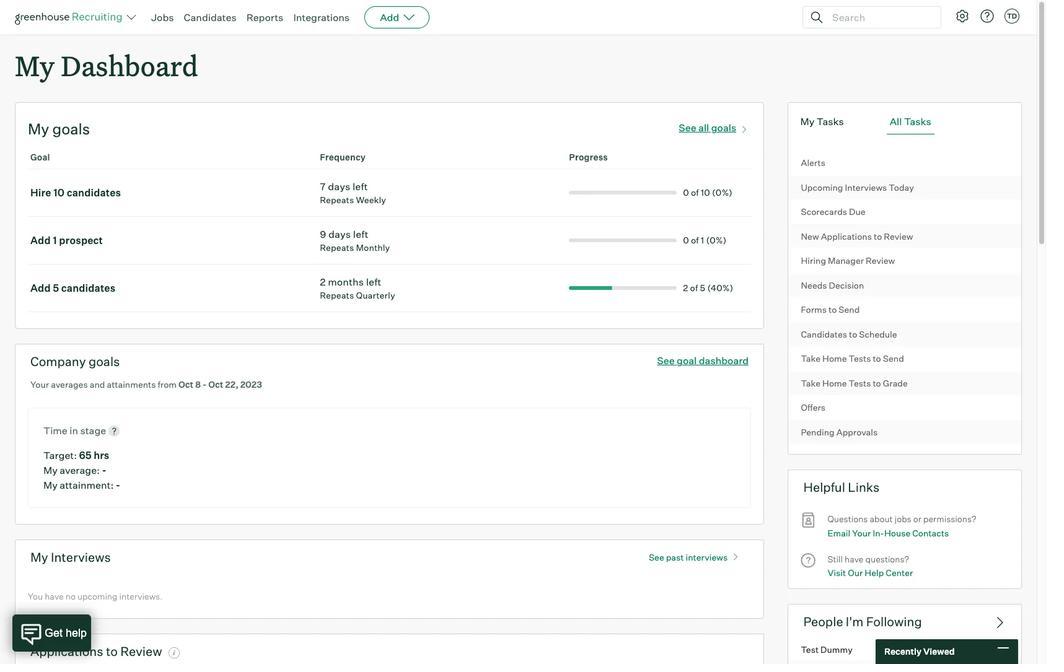 Task type: vqa. For each thing, say whether or not it's contained in the screenshot.
Rogers
no



Task type: describe. For each thing, give the bounding box(es) containing it.
home for take home tests to grade
[[823, 378, 847, 389]]

dashboard
[[61, 47, 198, 84]]

to up take home tests to send
[[849, 329, 858, 340]]

upcoming
[[77, 591, 117, 602]]

see all goals link
[[679, 119, 752, 134]]

pending approvals
[[801, 427, 878, 438]]

company goals
[[30, 354, 120, 370]]

progress
[[569, 152, 608, 163]]

interviews
[[686, 552, 728, 563]]

0 of 10 (0%)
[[683, 187, 733, 198]]

see all goals
[[679, 122, 737, 134]]

house
[[885, 528, 911, 539]]

0 for 9 days left
[[683, 235, 689, 246]]

from
[[158, 380, 177, 390]]

helpful links
[[804, 480, 880, 495]]

repeats for 7
[[320, 195, 354, 205]]

viewed
[[924, 647, 955, 657]]

0 horizontal spatial 1
[[53, 234, 57, 247]]

months
[[328, 276, 364, 288]]

help
[[865, 568, 884, 579]]

alerts
[[801, 158, 826, 168]]

see goal dashboard link
[[657, 355, 749, 367]]

goal
[[677, 355, 697, 367]]

due
[[849, 207, 866, 217]]

and
[[90, 380, 105, 390]]

pending approvals link
[[789, 420, 1022, 445]]

test dummy link
[[789, 639, 1022, 661]]

to down the upcoming
[[106, 644, 118, 660]]

repeats for 2
[[320, 290, 354, 301]]

days for 7
[[328, 181, 351, 193]]

monthly
[[356, 243, 390, 253]]

1 horizontal spatial 1
[[701, 235, 705, 246]]

my for my interviews
[[30, 550, 48, 565]]

my interviews
[[30, 550, 111, 565]]

frequency
[[320, 152, 366, 163]]

new applications to review
[[801, 231, 913, 242]]

test dummy
[[801, 645, 853, 656]]

target: 65 hrs my average: - my attainment: -
[[43, 449, 120, 491]]

my dashboard
[[15, 47, 198, 84]]

22,
[[225, 380, 239, 390]]

see past interviews link
[[643, 547, 749, 563]]

offers link
[[789, 396, 1022, 420]]

take home tests to send link
[[789, 347, 1022, 371]]

0 horizontal spatial 10
[[53, 187, 65, 199]]

integrations
[[293, 11, 350, 24]]

grade
[[883, 378, 908, 389]]

your averages and attainments from oct 8 - oct 22, 2023
[[30, 380, 262, 390]]

to down schedule
[[873, 354, 881, 364]]

alerts link
[[789, 151, 1022, 175]]

add for add
[[380, 11, 399, 24]]

company
[[30, 354, 86, 370]]

9 days left repeats monthly
[[320, 228, 390, 253]]

1 oct from the left
[[179, 380, 193, 390]]

visit
[[828, 568, 846, 579]]

you have no upcoming interviews.
[[28, 591, 163, 602]]

needs decision link
[[789, 273, 1022, 298]]

about
[[870, 514, 893, 525]]

take home tests to grade link
[[789, 371, 1022, 396]]

stage
[[80, 424, 106, 437]]

add for add 1 prospect
[[30, 234, 51, 247]]

averages
[[51, 380, 88, 390]]

days for 9
[[329, 228, 351, 241]]

approvals
[[837, 427, 878, 438]]

prospect
[[59, 234, 103, 247]]

0 vertical spatial your
[[30, 380, 49, 390]]

to right forms
[[829, 305, 837, 315]]

interviews for upcoming
[[845, 182, 887, 193]]

time
[[43, 424, 67, 437]]

new applications to review link
[[789, 224, 1022, 249]]

candidates for candidates to schedule
[[801, 329, 847, 340]]

2 for months
[[320, 276, 326, 288]]

see goal dashboard
[[657, 355, 749, 367]]

repeats for 9
[[320, 243, 354, 253]]

tests for grade
[[849, 378, 871, 389]]

my goals
[[28, 120, 90, 138]]

pending
[[801, 427, 835, 438]]

email
[[828, 528, 851, 539]]

(0%) for 7 days left
[[712, 187, 733, 198]]

scorecards due
[[801, 207, 866, 217]]

all
[[890, 115, 902, 128]]

tests for send
[[849, 354, 871, 364]]

add 5 candidates
[[30, 282, 116, 295]]

to down scorecards due link
[[874, 231, 882, 242]]

of for 9 days left
[[691, 235, 699, 246]]

review for hiring manager review
[[866, 256, 895, 266]]

applications inside new applications to review link
[[821, 231, 872, 242]]

see for company goals
[[657, 355, 675, 367]]

1 horizontal spatial 5
[[700, 283, 706, 293]]

1 vertical spatial applications
[[30, 644, 103, 660]]

candidates for hire 10 candidates
[[67, 187, 121, 199]]

0 horizontal spatial 5
[[53, 282, 59, 295]]

see past interviews
[[649, 552, 728, 563]]

our
[[848, 568, 863, 579]]

all tasks
[[890, 115, 932, 128]]

0 vertical spatial -
[[203, 380, 207, 390]]

tasks for my tasks
[[817, 115, 844, 128]]

goal
[[30, 152, 50, 163]]

upcoming interviews today link
[[789, 175, 1022, 200]]

questions?
[[866, 554, 910, 565]]

my tasks
[[801, 115, 844, 128]]

applications to review
[[30, 644, 162, 660]]

2 of 5 (40%)
[[683, 283, 734, 293]]

quarterly
[[356, 290, 395, 301]]

goals for company goals
[[89, 354, 120, 370]]

2 oct from the left
[[209, 380, 223, 390]]

time in
[[43, 424, 80, 437]]



Task type: locate. For each thing, give the bounding box(es) containing it.
0 vertical spatial tests
[[849, 354, 871, 364]]

0 vertical spatial send
[[839, 305, 860, 315]]

have for questions?
[[845, 554, 864, 565]]

0 horizontal spatial send
[[839, 305, 860, 315]]

goals for my goals
[[52, 120, 90, 138]]

send up candidates to schedule
[[839, 305, 860, 315]]

forms
[[801, 305, 827, 315]]

days right 9
[[329, 228, 351, 241]]

progress bar for 9 days left
[[569, 239, 677, 243]]

left for 2 months left
[[366, 276, 382, 288]]

- right attainment:
[[116, 479, 120, 491]]

1 horizontal spatial oct
[[209, 380, 223, 390]]

hiring manager review link
[[789, 249, 1022, 273]]

2 vertical spatial left
[[366, 276, 382, 288]]

following
[[867, 614, 922, 630]]

-
[[203, 380, 207, 390], [102, 464, 106, 477], [116, 479, 120, 491]]

- right 8 at the bottom
[[203, 380, 207, 390]]

1 down 0 of 10 (0%)
[[701, 235, 705, 246]]

2 vertical spatial -
[[116, 479, 120, 491]]

2 tasks from the left
[[904, 115, 932, 128]]

1 take from the top
[[801, 354, 821, 364]]

candidates for add 5 candidates
[[61, 282, 116, 295]]

0 vertical spatial take
[[801, 354, 821, 364]]

candidates link
[[184, 11, 237, 24]]

home inside take home tests to grade link
[[823, 378, 847, 389]]

scorecards due link
[[789, 200, 1022, 224]]

1 vertical spatial interviews
[[51, 550, 111, 565]]

upcoming
[[801, 182, 843, 193]]

1 vertical spatial review
[[866, 256, 895, 266]]

1 vertical spatial -
[[102, 464, 106, 477]]

candidates down forms to send
[[801, 329, 847, 340]]

candidates
[[67, 187, 121, 199], [61, 282, 116, 295]]

0 vertical spatial review
[[884, 231, 913, 242]]

0 horizontal spatial applications
[[30, 644, 103, 660]]

2 horizontal spatial -
[[203, 380, 207, 390]]

0 vertical spatial progress bar
[[569, 191, 677, 195]]

tests
[[849, 354, 871, 364], [849, 378, 871, 389]]

i'm
[[846, 614, 864, 630]]

0 horizontal spatial -
[[102, 464, 106, 477]]

you
[[28, 591, 43, 602]]

in-
[[873, 528, 885, 539]]

2 repeats from the top
[[320, 243, 354, 253]]

center
[[886, 568, 914, 579]]

links
[[848, 480, 880, 495]]

left for 9 days left
[[353, 228, 369, 241]]

candidates for candidates
[[184, 11, 237, 24]]

home for take home tests to send
[[823, 354, 847, 364]]

tab list
[[798, 109, 1013, 135]]

manager
[[828, 256, 864, 266]]

people
[[804, 614, 844, 630]]

1 horizontal spatial tasks
[[904, 115, 932, 128]]

0 vertical spatial home
[[823, 354, 847, 364]]

2 home from the top
[[823, 378, 847, 389]]

td
[[1007, 12, 1017, 20]]

2 vertical spatial see
[[649, 552, 664, 563]]

1 vertical spatial tests
[[849, 378, 871, 389]]

weekly
[[356, 195, 386, 205]]

0 horizontal spatial interviews
[[51, 550, 111, 565]]

your left in-
[[853, 528, 871, 539]]

reports link
[[247, 11, 284, 24]]

your
[[30, 380, 49, 390], [853, 528, 871, 539]]

candidates to schedule
[[801, 329, 897, 340]]

days inside 7 days left repeats weekly
[[328, 181, 351, 193]]

2 for of
[[683, 283, 688, 293]]

0 vertical spatial repeats
[[320, 195, 354, 205]]

2 0 from the top
[[683, 235, 689, 246]]

greenhouse recruiting image
[[15, 10, 126, 25]]

jobs
[[151, 11, 174, 24]]

review inside 'link'
[[866, 256, 895, 266]]

10 right hire
[[53, 187, 65, 199]]

past
[[666, 552, 684, 563]]

interviews for my
[[51, 550, 111, 565]]

3 repeats from the top
[[320, 290, 354, 301]]

repeats down months
[[320, 290, 354, 301]]

0 vertical spatial see
[[679, 122, 697, 134]]

1 vertical spatial 0
[[683, 235, 689, 246]]

all
[[699, 122, 709, 134]]

target:
[[43, 449, 77, 462]]

add for add 5 candidates
[[30, 282, 51, 295]]

see left past
[[649, 552, 664, 563]]

0 horizontal spatial your
[[30, 380, 49, 390]]

1 vertical spatial see
[[657, 355, 675, 367]]

oct left 8 at the bottom
[[179, 380, 193, 390]]

review down new applications to review
[[866, 256, 895, 266]]

home down take home tests to send
[[823, 378, 847, 389]]

1 vertical spatial add
[[30, 234, 51, 247]]

(0%) for 9 days left
[[706, 235, 727, 246]]

1 tests from the top
[[849, 354, 871, 364]]

1 horizontal spatial applications
[[821, 231, 872, 242]]

tab list containing my tasks
[[798, 109, 1013, 135]]

hiring
[[801, 256, 826, 266]]

(0%) up (40%)
[[706, 235, 727, 246]]

2 left months
[[320, 276, 326, 288]]

people i'm following
[[804, 614, 922, 630]]

tasks up alerts
[[817, 115, 844, 128]]

add inside popup button
[[380, 11, 399, 24]]

send up grade
[[883, 354, 904, 364]]

0 down 0 of 10 (0%)
[[683, 235, 689, 246]]

9
[[320, 228, 326, 241]]

have for no
[[45, 591, 64, 602]]

1 horizontal spatial 2
[[683, 283, 688, 293]]

needs
[[801, 280, 827, 291]]

repeats down "7"
[[320, 195, 354, 205]]

1 horizontal spatial your
[[853, 528, 871, 539]]

interviews.
[[119, 591, 163, 602]]

repeats inside 7 days left repeats weekly
[[320, 195, 354, 205]]

upcoming interviews today
[[801, 182, 914, 193]]

of for 7 days left
[[691, 187, 699, 198]]

forms to send
[[801, 305, 860, 315]]

goals
[[52, 120, 90, 138], [712, 122, 737, 134], [89, 354, 120, 370]]

have inside the still have questions? visit our help center
[[845, 554, 864, 565]]

0 vertical spatial candidates
[[67, 187, 121, 199]]

1 horizontal spatial interviews
[[845, 182, 887, 193]]

still have questions? visit our help center
[[828, 554, 914, 579]]

applications down 'no'
[[30, 644, 103, 660]]

progress bar for 2 months left
[[505, 287, 677, 290]]

0 vertical spatial left
[[353, 181, 368, 193]]

5 down add 1 prospect
[[53, 282, 59, 295]]

of down 0 of 10 (0%)
[[691, 235, 699, 246]]

1 vertical spatial your
[[853, 528, 871, 539]]

1 vertical spatial left
[[353, 228, 369, 241]]

1 vertical spatial candidates
[[61, 282, 116, 295]]

take home tests to grade
[[801, 378, 908, 389]]

needs decision
[[801, 280, 864, 291]]

my tasks button
[[798, 109, 847, 135]]

1 vertical spatial repeats
[[320, 243, 354, 253]]

0 vertical spatial add
[[380, 11, 399, 24]]

1 vertical spatial home
[[823, 378, 847, 389]]

1 home from the top
[[823, 354, 847, 364]]

1 vertical spatial send
[[883, 354, 904, 364]]

tasks
[[817, 115, 844, 128], [904, 115, 932, 128]]

see inside 'link'
[[679, 122, 697, 134]]

my for my tasks
[[801, 115, 815, 128]]

candidates right the 'jobs'
[[184, 11, 237, 24]]

0 for 7 days left
[[683, 187, 689, 198]]

0 vertical spatial of
[[691, 187, 699, 198]]

attainment:
[[60, 479, 114, 491]]

my for my goals
[[28, 120, 49, 138]]

candidates down prospect
[[61, 282, 116, 295]]

10 up the 0 of 1 (0%)
[[701, 187, 710, 198]]

home inside take home tests to send link
[[823, 354, 847, 364]]

see for my goals
[[679, 122, 697, 134]]

see left all
[[679, 122, 697, 134]]

0 vertical spatial days
[[328, 181, 351, 193]]

goals inside 'link'
[[712, 122, 737, 134]]

tasks for all tasks
[[904, 115, 932, 128]]

2 inside 2 months left repeats quarterly
[[320, 276, 326, 288]]

your down company
[[30, 380, 49, 390]]

1 vertical spatial candidates
[[801, 329, 847, 340]]

0 horizontal spatial candidates
[[184, 11, 237, 24]]

1 repeats from the top
[[320, 195, 354, 205]]

1 tasks from the left
[[817, 115, 844, 128]]

left inside 7 days left repeats weekly
[[353, 181, 368, 193]]

0 vertical spatial have
[[845, 554, 864, 565]]

review
[[884, 231, 913, 242], [866, 256, 895, 266], [120, 644, 162, 660]]

hrs
[[94, 449, 109, 462]]

1 left prospect
[[53, 234, 57, 247]]

0 vertical spatial applications
[[821, 231, 872, 242]]

left up quarterly
[[366, 276, 382, 288]]

tasks right all
[[904, 115, 932, 128]]

candidates
[[184, 11, 237, 24], [801, 329, 847, 340]]

have
[[845, 554, 864, 565], [45, 591, 64, 602]]

still
[[828, 554, 843, 565]]

(0%) up the 0 of 1 (0%)
[[712, 187, 733, 198]]

0 horizontal spatial have
[[45, 591, 64, 602]]

1 vertical spatial have
[[45, 591, 64, 602]]

test
[[801, 645, 819, 656]]

0 vertical spatial (0%)
[[712, 187, 733, 198]]

- down hrs
[[102, 464, 106, 477]]

candidates up prospect
[[67, 187, 121, 199]]

review down scorecards due link
[[884, 231, 913, 242]]

to left grade
[[873, 378, 881, 389]]

1 horizontal spatial 10
[[701, 187, 710, 198]]

of up the 0 of 1 (0%)
[[691, 187, 699, 198]]

questions about jobs or permissions? email your in-house contacts
[[828, 514, 977, 539]]

email your in-house contacts link
[[828, 527, 949, 541]]

days
[[328, 181, 351, 193], [329, 228, 351, 241]]

review for applications to review
[[120, 644, 162, 660]]

1 vertical spatial of
[[691, 235, 699, 246]]

2 vertical spatial add
[[30, 282, 51, 295]]

hiring manager review
[[801, 256, 895, 266]]

interviews up due
[[845, 182, 887, 193]]

1 vertical spatial take
[[801, 378, 821, 389]]

2023
[[240, 380, 262, 390]]

repeats inside 2 months left repeats quarterly
[[320, 290, 354, 301]]

2 left (40%)
[[683, 283, 688, 293]]

my
[[15, 47, 55, 84], [801, 115, 815, 128], [28, 120, 49, 138], [43, 464, 58, 477], [43, 479, 58, 491], [30, 550, 48, 565]]

0 vertical spatial interviews
[[845, 182, 887, 193]]

forms to send link
[[789, 298, 1022, 322]]

Search text field
[[830, 8, 930, 26]]

of left (40%)
[[690, 283, 698, 293]]

0 horizontal spatial 2
[[320, 276, 326, 288]]

1 horizontal spatial have
[[845, 554, 864, 565]]

repeats inside 9 days left repeats monthly
[[320, 243, 354, 253]]

left up weekly in the top of the page
[[353, 181, 368, 193]]

repeats
[[320, 195, 354, 205], [320, 243, 354, 253], [320, 290, 354, 301]]

add button
[[365, 6, 430, 29]]

0 horizontal spatial tasks
[[817, 115, 844, 128]]

questions
[[828, 514, 868, 525]]

average:
[[60, 464, 100, 477]]

days right "7"
[[328, 181, 351, 193]]

your inside questions about jobs or permissions? email your in-house contacts
[[853, 528, 871, 539]]

interviews up 'no'
[[51, 550, 111, 565]]

tests up take home tests to grade
[[849, 354, 871, 364]]

left up monthly
[[353, 228, 369, 241]]

1 vertical spatial progress bar
[[569, 239, 677, 243]]

decision
[[829, 280, 864, 291]]

1 horizontal spatial send
[[883, 354, 904, 364]]

1 horizontal spatial candidates
[[801, 329, 847, 340]]

1 horizontal spatial -
[[116, 479, 120, 491]]

home down candidates to schedule
[[823, 354, 847, 364]]

progress bar for 7 days left
[[569, 191, 677, 195]]

review down the 'interviews.'
[[120, 644, 162, 660]]

my inside button
[[801, 115, 815, 128]]

7
[[320, 181, 326, 193]]

hire 10 candidates
[[30, 187, 121, 199]]

td button
[[1005, 9, 1020, 24]]

configure image
[[955, 9, 970, 24]]

left inside 2 months left repeats quarterly
[[366, 276, 382, 288]]

5 left (40%)
[[700, 283, 706, 293]]

take for take home tests to grade
[[801, 378, 821, 389]]

8
[[195, 380, 201, 390]]

take down candidates to schedule
[[801, 354, 821, 364]]

2 vertical spatial of
[[690, 283, 698, 293]]

of for 2 months left
[[690, 283, 698, 293]]

1 vertical spatial days
[[329, 228, 351, 241]]

applications up manager
[[821, 231, 872, 242]]

progress bar
[[569, 191, 677, 195], [569, 239, 677, 243], [505, 287, 677, 290]]

0 horizontal spatial oct
[[179, 380, 193, 390]]

0 vertical spatial candidates
[[184, 11, 237, 24]]

see for my interviews
[[649, 552, 664, 563]]

see left goal
[[657, 355, 675, 367]]

have up our on the bottom right of page
[[845, 554, 864, 565]]

repeats down 9
[[320, 243, 354, 253]]

2 take from the top
[[801, 378, 821, 389]]

tests down take home tests to send
[[849, 378, 871, 389]]

my for my dashboard
[[15, 47, 55, 84]]

1 0 from the top
[[683, 187, 689, 198]]

recently
[[885, 647, 922, 657]]

2 vertical spatial review
[[120, 644, 162, 660]]

0 vertical spatial 0
[[683, 187, 689, 198]]

recently viewed
[[885, 647, 955, 657]]

1 vertical spatial (0%)
[[706, 235, 727, 246]]

all tasks button
[[887, 109, 935, 135]]

left
[[353, 181, 368, 193], [353, 228, 369, 241], [366, 276, 382, 288]]

take home tests to send
[[801, 354, 904, 364]]

2 tests from the top
[[849, 378, 871, 389]]

have left 'no'
[[45, 591, 64, 602]]

2 vertical spatial progress bar
[[505, 287, 677, 290]]

add 1 prospect
[[30, 234, 103, 247]]

helpful
[[804, 480, 846, 495]]

0 up the 0 of 1 (0%)
[[683, 187, 689, 198]]

left for 7 days left
[[353, 181, 368, 193]]

days inside 9 days left repeats monthly
[[329, 228, 351, 241]]

0 of 1 (0%)
[[683, 235, 727, 246]]

left inside 9 days left repeats monthly
[[353, 228, 369, 241]]

home
[[823, 354, 847, 364], [823, 378, 847, 389]]

take for take home tests to send
[[801, 354, 821, 364]]

take up the offers
[[801, 378, 821, 389]]

send
[[839, 305, 860, 315], [883, 354, 904, 364]]

oct left 22,
[[209, 380, 223, 390]]

attainments
[[107, 380, 156, 390]]

2 vertical spatial repeats
[[320, 290, 354, 301]]



